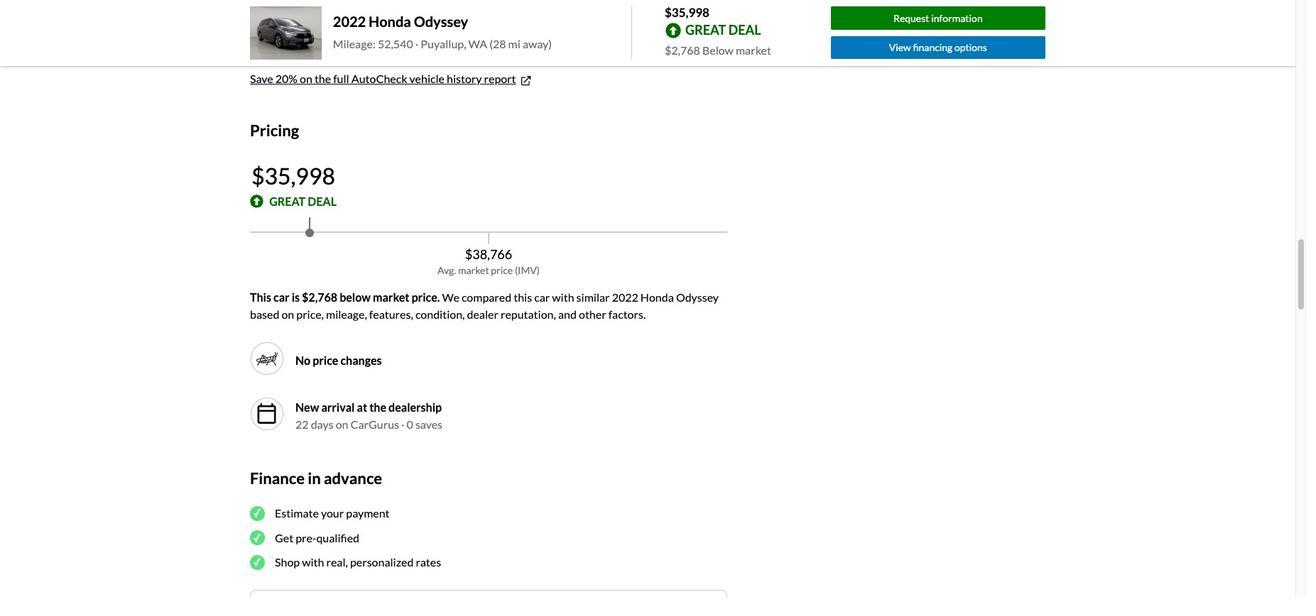 Task type: vqa. For each thing, say whether or not it's contained in the screenshot.
condition,
yes



Task type: locate. For each thing, give the bounding box(es) containing it.
0 vertical spatial market
[[736, 43, 771, 56]]

we compared this car with similar 2022 honda odyssey based on price, mileage, features, condition, dealer reputation, and other factors.
[[250, 290, 719, 321]]

honda
[[369, 13, 411, 30], [641, 290, 674, 304]]

the for at
[[369, 400, 386, 414]]

1 vertical spatial $35,998
[[251, 162, 335, 190]]

0 horizontal spatial the
[[315, 72, 331, 86]]

owner.
[[397, 44, 430, 57]]

0 vertical spatial $35,998
[[665, 5, 710, 20]]

$2,768
[[665, 43, 700, 56], [302, 290, 337, 304]]

0 horizontal spatial car
[[274, 290, 290, 304]]

with left real,
[[302, 556, 324, 569]]

price down $38,766
[[491, 264, 513, 276]]

honda up 52,540
[[369, 13, 411, 30]]

1 vertical spatial the
[[369, 400, 386, 414]]

1 horizontal spatial with
[[552, 290, 574, 304]]

1 horizontal spatial market
[[458, 264, 489, 276]]

1 vertical spatial odyssey
[[676, 290, 719, 304]]

1 horizontal spatial ·
[[415, 37, 419, 51]]

saves
[[415, 418, 443, 431]]

1 car from the left
[[274, 290, 290, 304]]

with up the and
[[552, 290, 574, 304]]

2 vertical spatial on
[[336, 418, 348, 431]]

on
[[300, 72, 312, 86], [282, 307, 294, 321], [336, 418, 348, 431]]

1 horizontal spatial honda
[[641, 290, 674, 304]]

options
[[955, 42, 987, 54]]

other
[[579, 307, 606, 321]]

1 horizontal spatial previous
[[351, 44, 394, 57]]

the inside new arrival at the dealership 22 days on cargurus · 0 saves
[[369, 400, 386, 414]]

deal
[[308, 194, 337, 208]]

no
[[296, 354, 311, 367]]

0 horizontal spatial price
[[313, 354, 338, 367]]

0 vertical spatial on
[[300, 72, 312, 86]]

on right 20%
[[300, 72, 312, 86]]

on down arrival on the left of page
[[336, 418, 348, 431]]

$2,768 down great
[[665, 43, 700, 56]]

1 vertical spatial 2022
[[612, 290, 638, 304]]

the inside save 20% on the full autocheck vehicle history report link
[[315, 72, 331, 86]]

market
[[736, 43, 771, 56], [458, 264, 489, 276], [373, 290, 410, 304]]

· left 0
[[401, 418, 405, 431]]

view financing options button
[[831, 36, 1046, 59]]

0 horizontal spatial honda
[[369, 13, 411, 30]]

0 vertical spatial the
[[315, 72, 331, 86]]

personalized
[[350, 556, 414, 569]]

0 vertical spatial price
[[491, 264, 513, 276]]

$38,766 avg. market price (imv)
[[438, 246, 540, 276]]

dealership
[[389, 400, 442, 414]]

2022 up mileage:
[[333, 13, 366, 30]]

qualified
[[316, 531, 359, 545]]

2 horizontal spatial on
[[336, 418, 348, 431]]

odyssey inside 2022 honda odyssey mileage: 52,540 · puyallup, wa (28 mi away)
[[414, 13, 468, 30]]

0 horizontal spatial with
[[302, 556, 324, 569]]

great deal
[[269, 194, 337, 208]]

honda up "factors."
[[641, 290, 674, 304]]

shop
[[275, 556, 300, 569]]

price,
[[296, 307, 324, 321]]

· right 52,540
[[415, 37, 419, 51]]

market for $38,766
[[458, 264, 489, 276]]

mileage,
[[326, 307, 367, 321]]

$35,998 for great deal
[[251, 162, 335, 190]]

2022 inside 2022 honda odyssey mileage: 52,540 · puyallup, wa (28 mi away)
[[333, 13, 366, 30]]

changes
[[341, 354, 382, 367]]

20%
[[275, 72, 298, 86]]

below
[[702, 43, 734, 56]]

0 horizontal spatial previous
[[281, 27, 325, 40]]

odyssey
[[414, 13, 468, 30], [676, 290, 719, 304]]

1 horizontal spatial $2,768
[[665, 43, 700, 56]]

new arrival at the dealership 22 days on cargurus · 0 saves
[[296, 400, 443, 431]]

2022 inside we compared this car with similar 2022 honda odyssey based on price, mileage, features, condition, dealer reputation, and other factors.
[[612, 290, 638, 304]]

save 20% on the full autocheck vehicle history report link
[[250, 72, 533, 87]]

1 horizontal spatial odyssey
[[676, 290, 719, 304]]

0 horizontal spatial 2022
[[333, 13, 366, 30]]

based
[[250, 307, 279, 321]]

the
[[315, 72, 331, 86], [369, 400, 386, 414]]

save 20% on the full autocheck vehicle history report
[[250, 72, 516, 86]]

features,
[[369, 307, 413, 321]]

· inside new arrival at the dealership 22 days on cargurus · 0 saves
[[401, 418, 405, 431]]

·
[[415, 37, 419, 51], [401, 418, 405, 431]]

great
[[685, 22, 726, 37]]

0 vertical spatial ·
[[415, 37, 419, 51]]

similar
[[577, 290, 610, 304]]

mileage:
[[333, 37, 376, 51]]

price right no
[[313, 354, 338, 367]]

the for on
[[315, 72, 331, 86]]

finance
[[250, 469, 305, 488]]

1 vertical spatial ·
[[401, 418, 405, 431]]

arrival
[[321, 400, 355, 414]]

and
[[558, 307, 577, 321]]

in
[[308, 469, 321, 488]]

0 vertical spatial $2,768
[[665, 43, 700, 56]]

1 horizontal spatial 2022
[[612, 290, 638, 304]]

car right the this
[[534, 290, 550, 304]]

0 vertical spatial with
[[552, 290, 574, 304]]

at
[[357, 400, 367, 414]]

market inside '$38,766 avg. market price (imv)'
[[458, 264, 489, 276]]

new arrival at the dealership image
[[250, 397, 284, 431], [256, 403, 278, 425]]

$2,768 up 'price,'
[[302, 290, 337, 304]]

1 horizontal spatial car
[[534, 290, 550, 304]]

previous
[[281, 27, 325, 40], [351, 44, 394, 57]]

no price changes
[[296, 354, 382, 367]]

market down the deal
[[736, 43, 771, 56]]

this
[[250, 290, 271, 304]]

2 car from the left
[[534, 290, 550, 304]]

with
[[552, 290, 574, 304], [302, 556, 324, 569]]

2022
[[333, 13, 366, 30], [612, 290, 638, 304]]

one
[[331, 44, 349, 57]]

honda inside 2022 honda odyssey mileage: 52,540 · puyallup, wa (28 mi away)
[[369, 13, 411, 30]]

history
[[447, 72, 482, 86]]

price
[[491, 264, 513, 276], [313, 354, 338, 367]]

1 horizontal spatial on
[[300, 72, 312, 86]]

market up 'features,' on the left of the page
[[373, 290, 410, 304]]

0 horizontal spatial ·
[[401, 418, 405, 431]]

we
[[442, 290, 459, 304]]

this car is $2,768 below market price.
[[250, 290, 440, 304]]

1 vertical spatial on
[[282, 307, 294, 321]]

no price changes image
[[250, 342, 284, 376], [256, 347, 278, 370]]

0 horizontal spatial market
[[373, 290, 410, 304]]

0 horizontal spatial on
[[282, 307, 294, 321]]

cargurus
[[351, 418, 399, 431]]

1 horizontal spatial price
[[491, 264, 513, 276]]

real,
[[326, 556, 348, 569]]

car
[[274, 290, 290, 304], [534, 290, 550, 304]]

1 vertical spatial market
[[458, 264, 489, 276]]

the right at
[[369, 400, 386, 414]]

22
[[296, 418, 309, 431]]

1 vertical spatial price
[[313, 354, 338, 367]]

previous up vehicle
[[281, 27, 325, 40]]

save
[[250, 72, 273, 86]]

on down "is"
[[282, 307, 294, 321]]

financing
[[913, 42, 953, 54]]

report
[[484, 72, 516, 86]]

0 horizontal spatial $35,998
[[251, 162, 335, 190]]

0 vertical spatial 2022
[[333, 13, 366, 30]]

2022 honda odyssey image
[[250, 6, 322, 60]]

1 previous owner
[[272, 27, 360, 40]]

2 vertical spatial market
[[373, 290, 410, 304]]

2 horizontal spatial market
[[736, 43, 771, 56]]

estimate
[[275, 507, 319, 520]]

market down $38,766
[[458, 264, 489, 276]]

0 vertical spatial odyssey
[[414, 13, 468, 30]]

car left "is"
[[274, 290, 290, 304]]

honda inside we compared this car with similar 2022 honda odyssey based on price, mileage, features, condition, dealer reputation, and other factors.
[[641, 290, 674, 304]]

the left full
[[315, 72, 331, 86]]

previous up autocheck
[[351, 44, 394, 57]]

1 horizontal spatial the
[[369, 400, 386, 414]]

reputation,
[[501, 307, 556, 321]]

dealer
[[467, 307, 499, 321]]

2022 up "factors."
[[612, 290, 638, 304]]

1 vertical spatial previous
[[351, 44, 394, 57]]

0 horizontal spatial odyssey
[[414, 13, 468, 30]]

1 vertical spatial honda
[[641, 290, 674, 304]]

1 vertical spatial $2,768
[[302, 290, 337, 304]]

0 vertical spatial honda
[[369, 13, 411, 30]]

below
[[340, 290, 371, 304]]

1 horizontal spatial $35,998
[[665, 5, 710, 20]]



Task type: describe. For each thing, give the bounding box(es) containing it.
vehicle
[[273, 44, 309, 57]]

pre-
[[296, 531, 316, 545]]

compared
[[462, 290, 512, 304]]

with inside we compared this car with similar 2022 honda odyssey based on price, mileage, features, condition, dealer reputation, and other factors.
[[552, 290, 574, 304]]

advance
[[324, 469, 382, 488]]

on inside save 20% on the full autocheck vehicle history report link
[[300, 72, 312, 86]]

payment
[[346, 507, 390, 520]]

· inside 2022 honda odyssey mileage: 52,540 · puyallup, wa (28 mi away)
[[415, 37, 419, 51]]

1 vertical spatial with
[[302, 556, 324, 569]]

0 horizontal spatial $2,768
[[302, 290, 337, 304]]

estimate your payment
[[275, 507, 390, 520]]

odyssey inside we compared this car with similar 2022 honda odyssey based on price, mileage, features, condition, dealer reputation, and other factors.
[[676, 290, 719, 304]]

avg.
[[438, 264, 456, 276]]

deal
[[729, 22, 761, 37]]

condition,
[[415, 307, 465, 321]]

away)
[[523, 37, 552, 51]]

this
[[514, 290, 532, 304]]

full
[[333, 72, 349, 86]]

52,540
[[378, 37, 413, 51]]

has
[[311, 44, 328, 57]]

2022 honda odyssey mileage: 52,540 · puyallup, wa (28 mi away)
[[333, 13, 552, 51]]

owner
[[327, 27, 360, 40]]

great
[[269, 194, 306, 208]]

$38,766
[[465, 246, 512, 262]]

great deal
[[685, 22, 761, 37]]

(28
[[490, 37, 506, 51]]

car inside we compared this car with similar 2022 honda odyssey based on price, mileage, features, condition, dealer reputation, and other factors.
[[534, 290, 550, 304]]

request
[[894, 12, 930, 24]]

vehicle has one previous owner.
[[273, 44, 430, 57]]

information
[[931, 12, 983, 24]]

on inside new arrival at the dealership 22 days on cargurus · 0 saves
[[336, 418, 348, 431]]

shop with real, personalized rates
[[275, 556, 441, 569]]

save 20% on the full autocheck vehicle history report image
[[519, 74, 533, 87]]

(imv)
[[515, 264, 540, 276]]

request information button
[[831, 7, 1046, 30]]

0
[[407, 418, 413, 431]]

get pre-qualified
[[275, 531, 359, 545]]

view financing options
[[889, 42, 987, 54]]

get
[[275, 531, 293, 545]]

1
[[272, 27, 279, 40]]

view
[[889, 42, 911, 54]]

days
[[311, 418, 334, 431]]

great deal image
[[250, 195, 264, 208]]

$2,768 below market
[[665, 43, 771, 56]]

factors.
[[609, 307, 646, 321]]

0 vertical spatial previous
[[281, 27, 325, 40]]

on inside we compared this car with similar 2022 honda odyssey based on price, mileage, features, condition, dealer reputation, and other factors.
[[282, 307, 294, 321]]

finance in advance
[[250, 469, 382, 488]]

new
[[296, 400, 319, 414]]

autocheck
[[351, 72, 407, 86]]

is
[[292, 290, 300, 304]]

$35,998 for $2,768
[[665, 5, 710, 20]]

mi
[[508, 37, 521, 51]]

market for $2,768
[[736, 43, 771, 56]]

price.
[[412, 290, 440, 304]]

price inside '$38,766 avg. market price (imv)'
[[491, 264, 513, 276]]

request information
[[894, 12, 983, 24]]

vehicle
[[410, 72, 445, 86]]

wa
[[469, 37, 487, 51]]

puyallup,
[[421, 37, 466, 51]]

pricing
[[250, 121, 299, 140]]

your
[[321, 507, 344, 520]]

vdpcheck image
[[250, 27, 264, 40]]

rates
[[416, 556, 441, 569]]



